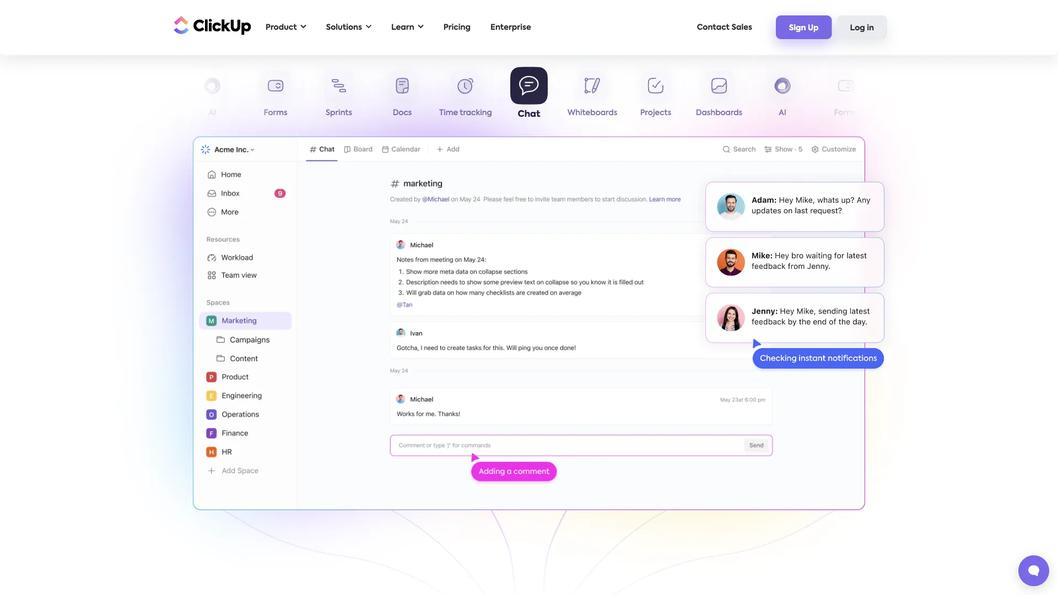 Task type: vqa. For each thing, say whether or not it's contained in the screenshot.
1st the Whiteboards button from the right
no



Task type: locate. For each thing, give the bounding box(es) containing it.
0 horizontal spatial sprints
[[326, 109, 352, 117]]

time tracking
[[440, 109, 492, 117]]

log in link
[[838, 16, 888, 39]]

1 sprints from the left
[[326, 109, 352, 117]]

whiteboards button
[[561, 71, 625, 122]]

forms button
[[244, 71, 307, 122], [815, 71, 878, 122]]

dashboards button
[[117, 71, 181, 122], [688, 71, 751, 122]]

sprints
[[326, 109, 352, 117], [897, 109, 923, 117]]

0 horizontal spatial forms button
[[244, 71, 307, 122]]

1 horizontal spatial ai
[[779, 109, 787, 117]]

1 horizontal spatial sprints button
[[878, 71, 942, 122]]

0 horizontal spatial forms
[[264, 109, 288, 117]]

dashboards
[[126, 109, 172, 117], [696, 109, 743, 117]]

chat image
[[193, 137, 866, 511], [692, 170, 899, 374]]

chat button
[[498, 67, 561, 122]]

chat
[[518, 110, 541, 119]]

1 horizontal spatial dashboards button
[[688, 71, 751, 122]]

1 forms button from the left
[[244, 71, 307, 122]]

0 horizontal spatial dashboards
[[126, 109, 172, 117]]

1 horizontal spatial dashboards
[[696, 109, 743, 117]]

1 dashboards from the left
[[126, 109, 172, 117]]

1 horizontal spatial ai button
[[751, 71, 815, 122]]

projects
[[641, 109, 672, 117]]

2 sprints from the left
[[897, 109, 923, 117]]

1 horizontal spatial forms
[[835, 109, 858, 117]]

1 dashboards button from the left
[[117, 71, 181, 122]]

solutions
[[326, 23, 362, 31]]

time
[[440, 109, 458, 117]]

product button
[[260, 16, 312, 39]]

enterprise link
[[485, 16, 537, 39]]

2 ai button from the left
[[751, 71, 815, 122]]

ai
[[209, 109, 216, 117], [779, 109, 787, 117]]

1 sprints button from the left
[[307, 71, 371, 122]]

log in
[[851, 24, 875, 32]]

time tracking button
[[434, 71, 498, 122]]

sign up button
[[776, 16, 833, 39]]

sign up
[[790, 24, 819, 32]]

0 horizontal spatial dashboards button
[[117, 71, 181, 122]]

1 horizontal spatial sprints
[[897, 109, 923, 117]]

0 horizontal spatial ai
[[209, 109, 216, 117]]

forms
[[264, 109, 288, 117], [835, 109, 858, 117]]

1 horizontal spatial forms button
[[815, 71, 878, 122]]

0 horizontal spatial ai button
[[181, 71, 244, 122]]

0 horizontal spatial sprints button
[[307, 71, 371, 122]]

enterprise
[[491, 23, 532, 31]]

sprints button
[[307, 71, 371, 122], [878, 71, 942, 122]]

ai button
[[181, 71, 244, 122], [751, 71, 815, 122]]

contact sales
[[697, 23, 753, 31]]

pricing link
[[438, 16, 477, 39]]



Task type: describe. For each thing, give the bounding box(es) containing it.
up
[[809, 24, 819, 32]]

log
[[851, 24, 866, 32]]

2 ai from the left
[[779, 109, 787, 117]]

whiteboards
[[568, 109, 618, 117]]

clickup image
[[171, 15, 251, 36]]

1 forms from the left
[[264, 109, 288, 117]]

product
[[266, 23, 297, 31]]

2 dashboards from the left
[[696, 109, 743, 117]]

sign
[[790, 24, 807, 32]]

contact
[[697, 23, 730, 31]]

1 ai button from the left
[[181, 71, 244, 122]]

docs
[[393, 109, 412, 117]]

1 ai from the left
[[209, 109, 216, 117]]

2 dashboards button from the left
[[688, 71, 751, 122]]

learn button
[[386, 16, 429, 39]]

tracking
[[460, 109, 492, 117]]

docs button
[[371, 71, 434, 122]]

contact sales link
[[692, 16, 758, 39]]

projects button
[[625, 71, 688, 122]]

2 forms from the left
[[835, 109, 858, 117]]

2 sprints button from the left
[[878, 71, 942, 122]]

pricing
[[444, 23, 471, 31]]

solutions button
[[321, 16, 377, 39]]

sales
[[732, 23, 753, 31]]

2 forms button from the left
[[815, 71, 878, 122]]

learn
[[392, 23, 415, 31]]

in
[[868, 24, 875, 32]]



